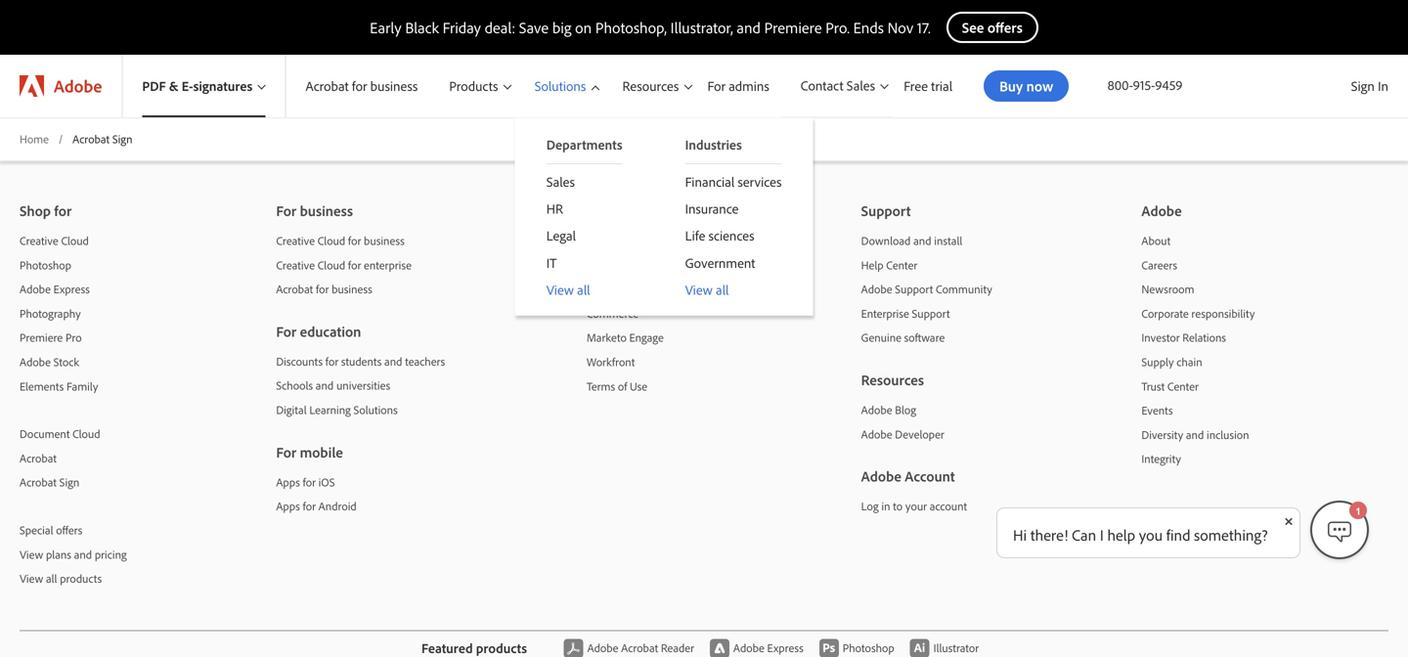 Task type: locate. For each thing, give the bounding box(es) containing it.
hi
[[1013, 525, 1027, 545]]

1 vertical spatial center
[[1167, 379, 1199, 393]]

sign in
[[1351, 77, 1389, 94]]

contact down 4192 on the right of the page
[[801, 77, 843, 94]]

1 horizontal spatial sign
[[112, 132, 133, 146]]

about careers newsroom corporate responsibility investor relations supply chain trust center events diversity and inclusion integrity
[[1142, 233, 1255, 466]]

0 vertical spatial sales
[[641, 25, 673, 44]]

0 horizontal spatial all
[[46, 571, 57, 586]]

contact sales down pro.
[[801, 77, 875, 94]]

0 vertical spatial solutions
[[535, 77, 586, 95]]

sign left in
[[1351, 77, 1375, 94]]

premiere left pro.
[[764, 18, 822, 37]]

digital learning solutions link
[[276, 398, 579, 422]]

teachers
[[405, 354, 445, 368]]

sign up offers
[[59, 475, 80, 489]]

1 horizontal spatial solutions
[[535, 77, 586, 95]]

sales inside contact sales link
[[641, 25, 673, 44]]

and left install
[[913, 233, 931, 248]]

careers
[[1142, 257, 1177, 272]]

products down plans
[[60, 571, 102, 586]]

contact right big
[[590, 25, 638, 44]]

1 horizontal spatial express
[[767, 641, 804, 655]]

1 horizontal spatial center
[[1167, 379, 1199, 393]]

0 vertical spatial photoshop
[[20, 257, 71, 272]]

0 horizontal spatial view all
[[546, 281, 590, 298]]

illustrator link
[[902, 631, 987, 657]]

0 horizontal spatial photoshop
[[20, 257, 71, 272]]

solutions
[[535, 77, 586, 95], [354, 402, 398, 417]]

legal
[[546, 227, 576, 244]]

0 vertical spatial photoshop link
[[20, 253, 260, 277]]

1 vertical spatial business
[[364, 233, 405, 248]]

all for it
[[577, 281, 590, 298]]

1 horizontal spatial contact sales
[[801, 77, 875, 94]]

800- for 915-
[[1108, 76, 1133, 93]]

business down enterprise
[[332, 282, 372, 296]]

contact sales
[[590, 25, 673, 44], [801, 77, 875, 94]]

and inside download and install help center adobe support community enterprise support genuine software
[[913, 233, 931, 248]]

1 horizontal spatial view all
[[685, 281, 729, 298]]

contact sales for contact sales dropdown button
[[801, 77, 875, 94]]

solutions down big
[[535, 77, 586, 95]]

0 horizontal spatial products
[[60, 571, 102, 586]]

1 vertical spatial adobe express link
[[702, 631, 811, 657]]

sales up resources
[[641, 25, 673, 44]]

creative inside creative cloud photoshop adobe express photography premiere pro adobe stock elements family
[[20, 233, 58, 248]]

0 vertical spatial products
[[60, 571, 102, 586]]

sales inside contact sales dropdown button
[[847, 77, 875, 94]]

photoshop link up photography link
[[20, 253, 260, 277]]

cloud for document cloud acrobat acrobat sign
[[72, 426, 100, 441]]

sales up hr
[[546, 173, 575, 190]]

1 button
[[1310, 501, 1369, 559]]

view all down it link
[[546, 281, 590, 298]]

0 horizontal spatial photoshop link
[[20, 253, 260, 277]]

0 horizontal spatial solutions
[[354, 402, 398, 417]]

800-915-9459
[[1108, 76, 1183, 93]]

genuine software link
[[861, 326, 1126, 350]]

adobe inside download and install help center adobe support community enterprise support genuine software
[[861, 282, 892, 296]]

0 horizontal spatial sales
[[546, 173, 575, 190]]

0 vertical spatial adobe express link
[[20, 277, 260, 301]]

sales left free
[[847, 77, 875, 94]]

business
[[370, 77, 418, 95], [364, 233, 405, 248], [332, 282, 372, 296]]

adobe express link up premiere pro link
[[20, 277, 260, 301]]

account
[[930, 499, 967, 513]]

diversity
[[1142, 427, 1183, 442]]

0 horizontal spatial express
[[53, 282, 90, 296]]

0 vertical spatial experience
[[624, 233, 677, 248]]

0 vertical spatial express
[[53, 282, 90, 296]]

0 vertical spatial sign
[[1351, 77, 1375, 94]]

1 vertical spatial 800-
[[1108, 76, 1133, 93]]

1 horizontal spatial 800-
[[1108, 76, 1133, 93]]

deal:
[[485, 18, 515, 37]]

1 vertical spatial products
[[476, 640, 527, 657]]

free
[[904, 77, 928, 95]]

acrobat inside creative cloud for business creative cloud for enterprise acrobat for business
[[276, 282, 313, 296]]

cloud inside creative cloud photoshop adobe express photography premiere pro adobe stock elements family
[[61, 233, 89, 248]]

sign inside button
[[1351, 77, 1375, 94]]

express inside creative cloud photoshop adobe express photography premiere pro adobe stock elements family
[[53, 282, 90, 296]]

life sciences
[[685, 227, 754, 244]]

terms of use link
[[587, 374, 846, 398]]

creative for creative cloud photoshop adobe express photography premiere pro adobe stock elements family
[[20, 233, 58, 248]]

premiere inside creative cloud photoshop adobe express photography premiere pro adobe stock elements family
[[20, 330, 63, 345]]

sign down 'adobe' link at the top
[[112, 132, 133, 146]]

800- left 9459
[[1108, 76, 1133, 93]]

contact sales for contact sales link
[[590, 25, 673, 44]]

1 view all from the left
[[546, 281, 590, 298]]

express
[[53, 282, 90, 296], [767, 641, 804, 655]]

center down the chain
[[1167, 379, 1199, 393]]

view all products link
[[20, 567, 260, 591]]

1 vertical spatial apps
[[276, 499, 300, 513]]

1 vertical spatial premiere
[[20, 330, 63, 345]]

business up enterprise
[[364, 233, 405, 248]]

all inside special offers view plans and pricing view all products
[[46, 571, 57, 586]]

and inside about careers newsroom corporate responsibility investor relations supply chain trust center events diversity and inclusion integrity
[[1186, 427, 1204, 442]]

cloud for creative cloud photoshop adobe express photography premiere pro adobe stock elements family
[[61, 233, 89, 248]]

2 apps from the top
[[276, 499, 300, 513]]

0 horizontal spatial contact
[[590, 25, 638, 44]]

1 vertical spatial contact
[[801, 77, 843, 94]]

support up software
[[912, 306, 950, 321]]

adobe up photography
[[20, 282, 51, 296]]

experience up commerce
[[587, 282, 639, 296]]

adobe acrobat reader
[[587, 641, 694, 655]]

support up enterprise
[[895, 282, 933, 296]]

premiere down photography
[[20, 330, 63, 345]]

1 vertical spatial solutions
[[354, 402, 398, 417]]

solutions down universities
[[354, 402, 398, 417]]

0 vertical spatial 800-
[[735, 20, 768, 42]]

contact sales inside dropdown button
[[801, 77, 875, 94]]

1 vertical spatial sales
[[847, 77, 875, 94]]

contact inside dropdown button
[[801, 77, 843, 94]]

0 horizontal spatial center
[[886, 257, 917, 272]]

solutions inside popup button
[[535, 77, 586, 95]]

products
[[449, 77, 498, 95]]

integrity link
[[1142, 447, 1389, 471]]

1 vertical spatial photoshop
[[843, 641, 894, 655]]

0 vertical spatial apps
[[276, 474, 300, 489]]

0 vertical spatial contact
[[590, 25, 638, 44]]

0 vertical spatial center
[[886, 257, 917, 272]]

developer
[[895, 427, 944, 441]]

big
[[552, 18, 572, 37]]

all for government
[[716, 281, 729, 298]]

1 horizontal spatial photoshop link
[[811, 631, 902, 657]]

can
[[1072, 525, 1096, 545]]

cloud for creative cloud for business creative cloud for enterprise acrobat for business
[[318, 233, 345, 248]]

2 view all link from the left
[[654, 276, 813, 303]]

you
[[1139, 525, 1163, 545]]

stock
[[53, 354, 79, 369]]

all up "commerce" link
[[716, 281, 729, 298]]

view all for it
[[546, 281, 590, 298]]

all down plans
[[46, 571, 57, 586]]

contact sales button
[[781, 55, 892, 117]]

adobe down help
[[861, 282, 892, 296]]

adobe up elements
[[20, 354, 51, 369]]

1 horizontal spatial all
[[577, 281, 590, 298]]

digital
[[276, 402, 307, 417]]

signatures
[[193, 77, 252, 95]]

acrobat for business link
[[286, 55, 430, 117], [276, 277, 579, 301]]

2 view all from the left
[[685, 281, 729, 298]]

0 vertical spatial acrobat for business link
[[286, 55, 430, 117]]

1 vertical spatial experience
[[587, 282, 639, 296]]

commerce
[[587, 306, 639, 321]]

solutions button
[[515, 55, 603, 117]]

800- for 685-
[[735, 20, 768, 42]]

1 vertical spatial contact sales
[[801, 77, 875, 94]]

adobe express link for photography link
[[20, 277, 260, 301]]

insurance
[[685, 200, 739, 217]]

what is experience cloud? link
[[587, 229, 846, 253]]

plans
[[46, 547, 71, 561]]

0 horizontal spatial contact sales
[[590, 25, 673, 44]]

800-685-4192 link
[[711, 19, 832, 43]]

view
[[546, 281, 574, 298], [685, 281, 713, 298], [20, 547, 43, 561], [20, 571, 43, 586]]

and right plans
[[74, 547, 92, 561]]

adobe express link right the reader
[[702, 631, 811, 657]]

center inside download and install help center adobe support community enterprise support genuine software
[[886, 257, 917, 272]]

adobe
[[54, 75, 102, 97], [20, 282, 51, 296], [861, 282, 892, 296], [20, 354, 51, 369], [861, 402, 892, 417], [861, 427, 892, 441], [587, 641, 618, 655], [733, 641, 764, 655]]

life sciences link
[[654, 222, 813, 249]]

acrobat for business link down enterprise
[[276, 277, 579, 301]]

corporate responsibility link
[[1142, 301, 1389, 326]]

financial
[[685, 173, 735, 190]]

and up learning
[[316, 378, 334, 393]]

1 horizontal spatial products
[[476, 640, 527, 657]]

hi there! can i help you find something?
[[1013, 525, 1268, 545]]

1 horizontal spatial photoshop
[[843, 641, 894, 655]]

acrobat for business link down early
[[286, 55, 430, 117]]

acrobat
[[306, 77, 349, 95], [73, 132, 110, 146], [276, 282, 313, 296], [20, 451, 57, 465], [20, 475, 57, 489], [621, 641, 658, 655]]

sign inside document cloud acrobat acrobat sign
[[59, 475, 80, 489]]

1 view all link from the left
[[515, 276, 654, 303]]

1 horizontal spatial contact
[[801, 77, 843, 94]]

trust center link
[[1142, 374, 1389, 398]]

solutions inside the discounts for students and teachers schools and universities digital learning solutions
[[354, 402, 398, 417]]

9459
[[1155, 76, 1183, 93]]

all
[[577, 281, 590, 298], [716, 281, 729, 298], [46, 571, 57, 586]]

support
[[895, 282, 933, 296], [912, 306, 950, 321]]

1 horizontal spatial adobe express link
[[702, 631, 811, 657]]

trust
[[1142, 379, 1165, 393]]

careers link
[[1142, 253, 1389, 277]]

workfront
[[587, 354, 635, 369]]

0 horizontal spatial sign
[[59, 475, 80, 489]]

android
[[318, 499, 357, 513]]

all down it link
[[577, 281, 590, 298]]

800- right illustrator,
[[735, 20, 768, 42]]

creative
[[20, 233, 58, 248], [276, 233, 315, 248], [276, 257, 315, 272]]

adobe link
[[0, 55, 122, 117]]

illustrator,
[[670, 18, 733, 37]]

for inside the discounts for students and teachers schools and universities digital learning solutions
[[325, 354, 338, 368]]

1 apps from the top
[[276, 474, 300, 489]]

view all for government
[[685, 281, 729, 298]]

view all link up commerce
[[515, 276, 654, 303]]

photoshop link right adobe express
[[811, 631, 902, 657]]

2 vertical spatial sign
[[59, 475, 80, 489]]

discounts for students and teachers link
[[276, 349, 579, 374]]

products right featured
[[476, 640, 527, 657]]

cloud inside document cloud acrobat acrobat sign
[[72, 426, 100, 441]]

apps left android
[[276, 499, 300, 513]]

0 horizontal spatial 800-
[[735, 20, 768, 42]]

experience right is in the left top of the page
[[624, 233, 677, 248]]

0 horizontal spatial adobe express link
[[20, 277, 260, 301]]

photoshop left illustrator link in the bottom of the page
[[843, 641, 894, 655]]

and right diversity
[[1186, 427, 1204, 442]]

illustrator
[[933, 641, 979, 655]]

schools and universities link
[[276, 374, 579, 398]]

log in to your account link
[[861, 494, 1126, 519]]

0 vertical spatial contact sales
[[590, 25, 673, 44]]

view all link down the government
[[654, 276, 813, 303]]

early
[[370, 18, 402, 37]]

adobe express link
[[20, 277, 260, 301], [702, 631, 811, 657]]

photoshop up photography
[[20, 257, 71, 272]]

view all
[[546, 281, 590, 298], [685, 281, 729, 298]]

contact sales up resources dropdown button
[[590, 25, 673, 44]]

0 vertical spatial premiere
[[764, 18, 822, 37]]

2 horizontal spatial sales
[[847, 77, 875, 94]]

1 vertical spatial express
[[767, 641, 804, 655]]

apps left ios
[[276, 474, 300, 489]]

financial services
[[685, 173, 782, 190]]

for
[[352, 77, 367, 95], [348, 233, 361, 248], [348, 257, 361, 272], [316, 282, 329, 296], [325, 354, 338, 368], [303, 474, 316, 489], [303, 499, 316, 513]]

2 vertical spatial sales
[[546, 173, 575, 190]]

universities
[[336, 378, 390, 393]]

sales for contact sales link
[[641, 25, 673, 44]]

2 horizontal spatial sign
[[1351, 77, 1375, 94]]

0 horizontal spatial premiere
[[20, 330, 63, 345]]

business down early
[[370, 77, 418, 95]]

1 horizontal spatial sales
[[641, 25, 673, 44]]

1 vertical spatial photoshop link
[[811, 631, 902, 657]]

17.
[[917, 18, 931, 37]]

view all up "commerce" link
[[685, 281, 729, 298]]

2 horizontal spatial all
[[716, 281, 729, 298]]

center down "download"
[[886, 257, 917, 272]]



Task type: vqa. For each thing, say whether or not it's contained in the screenshot.
the right Solutions
yes



Task type: describe. For each thing, give the bounding box(es) containing it.
find
[[1166, 525, 1190, 545]]

special offers link
[[20, 506, 260, 542]]

about link
[[1142, 229, 1389, 253]]

experience inside experience manager commerce marketo engage workfront terms of use
[[587, 282, 639, 296]]

special offers view plans and pricing view all products
[[20, 523, 127, 586]]

photoshop inside the photoshop link
[[843, 641, 894, 655]]

adobe developer link
[[861, 422, 1126, 446]]

adobe left the reader
[[587, 641, 618, 655]]

sales inside sales 'link'
[[546, 173, 575, 190]]

adobe express link for bottom the photoshop link
[[702, 631, 811, 657]]

discounts
[[276, 354, 323, 368]]

ios
[[318, 474, 335, 489]]

photoshop inside creative cloud photoshop adobe express photography premiere pro adobe stock elements family
[[20, 257, 71, 272]]

community
[[936, 282, 992, 296]]

government
[[685, 254, 755, 271]]

premiere pro link
[[20, 326, 260, 350]]

newsroom link
[[1142, 277, 1389, 301]]

in
[[881, 499, 890, 513]]

friday
[[443, 18, 481, 37]]

for admins
[[707, 77, 769, 95]]

investor relations link
[[1142, 326, 1389, 350]]

2 vertical spatial business
[[332, 282, 372, 296]]

adobe left developer
[[861, 427, 892, 441]]

adobe blog adobe developer
[[861, 402, 944, 441]]

acrobat sign link
[[20, 470, 260, 506]]

and left 685-
[[737, 18, 761, 37]]

800-685-4192
[[735, 20, 832, 42]]

free trial
[[904, 77, 953, 95]]

pro.
[[826, 18, 850, 37]]

trial
[[931, 77, 953, 95]]

install
[[934, 233, 962, 248]]

your
[[905, 499, 927, 513]]

marketo
[[587, 330, 627, 345]]

to
[[893, 499, 903, 513]]

download and install help center adobe support community enterprise support genuine software
[[861, 233, 992, 345]]

adobe acrobat reader link
[[556, 631, 702, 657]]

and left the teachers
[[384, 354, 402, 368]]

legal link
[[515, 222, 654, 249]]

photoshop,
[[595, 18, 667, 37]]

enterprise support link
[[861, 301, 1126, 326]]

events
[[1142, 403, 1173, 418]]

adobe left blog
[[861, 402, 892, 417]]

express inside adobe express link
[[767, 641, 804, 655]]

contact for contact sales link
[[590, 25, 638, 44]]

services
[[738, 173, 782, 190]]

adobe support community link
[[861, 277, 1126, 301]]

inclusion
[[1207, 427, 1249, 442]]

adobe right the reader
[[733, 641, 764, 655]]

elements
[[20, 379, 64, 393]]

sales for contact sales dropdown button
[[847, 77, 875, 94]]

1 horizontal spatial premiere
[[764, 18, 822, 37]]

0 vertical spatial support
[[895, 282, 933, 296]]

enterprise
[[861, 306, 909, 321]]

ends
[[853, 18, 884, 37]]

creative for creative cloud for business creative cloud for enterprise acrobat for business
[[276, 233, 315, 248]]

log
[[861, 499, 879, 513]]

help
[[1107, 525, 1135, 545]]

schools
[[276, 378, 313, 393]]

adobe stock link
[[20, 350, 260, 374]]

engage
[[629, 330, 664, 345]]

manager
[[642, 282, 684, 296]]

1 vertical spatial acrobat for business link
[[276, 277, 579, 301]]

0 vertical spatial business
[[370, 77, 418, 95]]

integrity
[[1142, 451, 1181, 466]]

download
[[861, 233, 911, 248]]

view all link for it
[[515, 276, 654, 303]]

document cloud acrobat acrobat sign
[[20, 426, 100, 489]]

home
[[20, 132, 49, 146]]

center inside about careers newsroom corporate responsibility investor relations supply chain trust center events diversity and inclusion integrity
[[1167, 379, 1199, 393]]

cloud?
[[679, 233, 712, 248]]

view all link for government
[[654, 276, 813, 303]]

financial services link
[[654, 164, 813, 195]]

family
[[67, 379, 98, 393]]

products inside special offers view plans and pricing view all products
[[60, 571, 102, 586]]

i
[[1100, 525, 1104, 545]]

help
[[861, 257, 883, 272]]

use
[[630, 379, 647, 393]]

special
[[20, 523, 53, 537]]

genuine
[[861, 330, 901, 345]]

sales link
[[515, 164, 654, 195]]

insurance link
[[654, 195, 813, 222]]

help center link
[[861, 253, 1126, 277]]

1 vertical spatial sign
[[112, 132, 133, 146]]

document
[[20, 426, 70, 441]]

supply
[[1142, 354, 1174, 369]]

something?
[[1194, 525, 1268, 545]]

4192
[[801, 20, 832, 42]]

is
[[614, 233, 622, 248]]

1 vertical spatial support
[[912, 306, 950, 321]]

acrobat sign
[[73, 132, 133, 146]]

discounts for students and teachers schools and universities digital learning solutions
[[276, 354, 445, 417]]

diversity and inclusion link
[[1142, 423, 1389, 447]]

what is experience cloud?
[[587, 233, 712, 248]]

life
[[685, 227, 705, 244]]

responsibility
[[1191, 306, 1255, 321]]

creative cloud for business link
[[276, 229, 579, 253]]

and inside special offers view plans and pricing view all products
[[74, 547, 92, 561]]

creative cloud for enterprise link
[[276, 253, 579, 277]]

creative cloud photoshop adobe express photography premiere pro adobe stock elements family
[[20, 233, 98, 393]]

investor
[[1142, 330, 1180, 345]]

document cloud link
[[20, 410, 260, 446]]

&
[[169, 77, 178, 95]]

of
[[618, 379, 627, 393]]

adobe express
[[733, 641, 804, 655]]

contact for contact sales dropdown button
[[801, 77, 843, 94]]

1
[[1355, 506, 1361, 517]]

it link
[[515, 249, 654, 276]]

adobe up acrobat sign
[[54, 75, 102, 97]]

elements family link
[[20, 374, 260, 410]]

experience manager link
[[587, 277, 846, 301]]

hr link
[[515, 195, 654, 222]]

adobe blog link
[[861, 398, 1126, 422]]

what
[[587, 233, 612, 248]]

reader
[[661, 641, 694, 655]]

about
[[1142, 233, 1171, 248]]

in
[[1378, 77, 1389, 94]]



